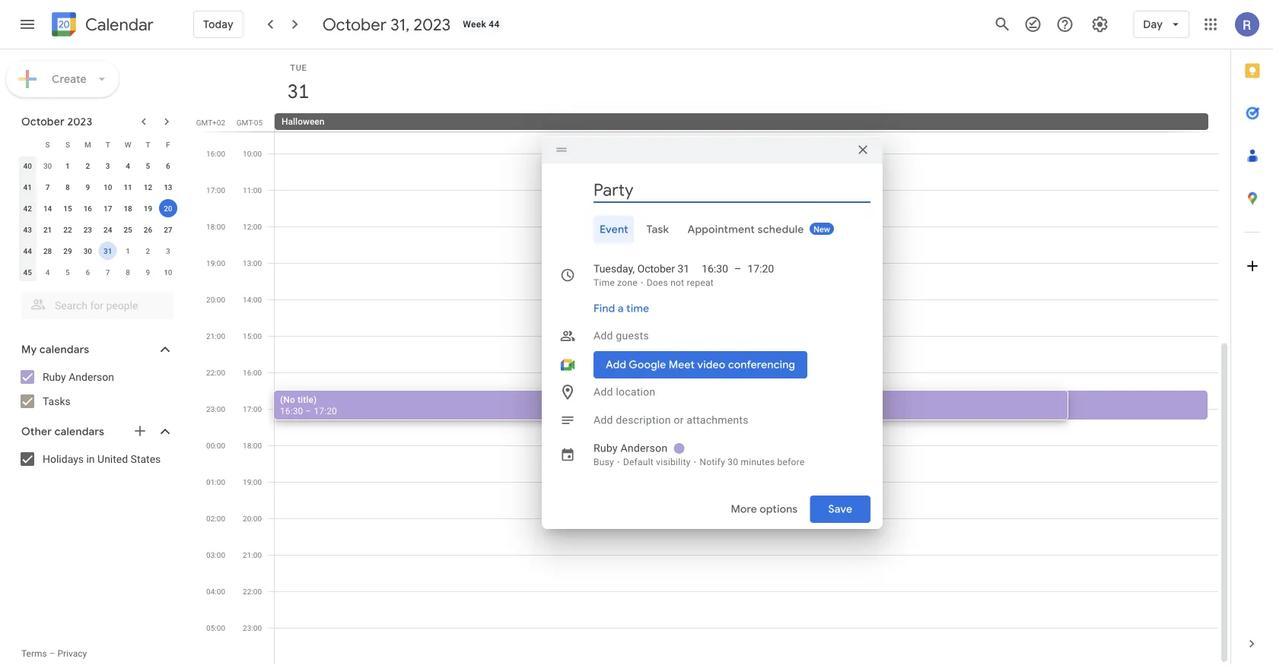 Task type: describe. For each thing, give the bounding box(es) containing it.
tasks
[[43, 395, 71, 408]]

27 element
[[159, 221, 177, 239]]

0 vertical spatial 8
[[66, 183, 70, 192]]

1 vertical spatial 16:00
[[243, 368, 262, 377]]

0 vertical spatial 23:00
[[206, 405, 225, 414]]

zone
[[617, 278, 638, 288]]

add for add location
[[594, 386, 613, 399]]

0 vertical spatial 18:00
[[206, 222, 225, 231]]

day
[[1143, 18, 1163, 31]]

14:00
[[243, 295, 262, 304]]

attachments
[[687, 414, 749, 427]]

0 vertical spatial 17:20
[[748, 263, 774, 275]]

22 element
[[59, 221, 77, 239]]

default visibility
[[623, 457, 691, 468]]

13
[[164, 183, 172, 192]]

w
[[125, 140, 131, 149]]

23 element
[[79, 221, 97, 239]]

43
[[23, 225, 32, 234]]

october 2023 grid
[[14, 134, 178, 283]]

05
[[254, 118, 263, 127]]

does not repeat
[[647, 278, 714, 288]]

1 horizontal spatial 19:00
[[243, 478, 262, 487]]

october 2023
[[21, 115, 92, 129]]

november 10 element
[[159, 263, 177, 282]]

states
[[131, 453, 161, 466]]

november 7 element
[[99, 263, 117, 282]]

31 cell
[[98, 240, 118, 262]]

26
[[144, 225, 152, 234]]

2 vertical spatial 31
[[678, 263, 690, 275]]

row group inside october 2023 'grid'
[[18, 155, 178, 283]]

20, today element
[[159, 199, 177, 218]]

schedule
[[757, 223, 804, 237]]

add description or attachments
[[594, 414, 749, 427]]

settings menu image
[[1091, 15, 1109, 33]]

holidays in united states
[[43, 453, 161, 466]]

12 element
[[139, 178, 157, 196]]

1 vertical spatial anderson
[[620, 442, 668, 455]]

2 vertical spatial 30
[[728, 457, 738, 468]]

00:00
[[206, 441, 225, 450]]

1 horizontal spatial 17:00
[[243, 405, 262, 414]]

31 inside 31 'element'
[[103, 247, 112, 256]]

tue
[[290, 63, 307, 72]]

november 9 element
[[139, 263, 157, 282]]

row containing s
[[18, 134, 178, 155]]

terms
[[21, 649, 47, 660]]

0 vertical spatial 16:30
[[702, 263, 728, 275]]

19
[[144, 204, 152, 213]]

new element
[[810, 223, 834, 235]]

1 vertical spatial 18:00
[[243, 441, 262, 450]]

november 4 element
[[38, 263, 57, 282]]

31,
[[390, 14, 410, 35]]

1 vertical spatial ruby
[[594, 442, 618, 455]]

1 vertical spatial 2023
[[67, 115, 92, 129]]

15 element
[[59, 199, 77, 218]]

row containing 42
[[18, 198, 178, 219]]

guests
[[616, 330, 649, 342]]

1 horizontal spatial 9
[[146, 268, 150, 277]]

united
[[97, 453, 128, 466]]

0 vertical spatial 3
[[106, 161, 110, 170]]

find a time button
[[587, 295, 655, 323]]

gmt-
[[236, 118, 254, 127]]

event
[[600, 223, 628, 237]]

1 vertical spatial ruby anderson
[[594, 442, 668, 455]]

13 element
[[159, 178, 177, 196]]

november 6 element
[[79, 263, 97, 282]]

0 horizontal spatial 19:00
[[206, 259, 225, 268]]

week
[[463, 19, 486, 30]]

november 3 element
[[159, 242, 177, 260]]

other
[[21, 425, 52, 439]]

notify 30 minutes before
[[700, 457, 805, 468]]

ruby inside the my calendars list
[[43, 371, 66, 384]]

time
[[626, 302, 649, 316]]

0 horizontal spatial 16:00
[[206, 149, 225, 158]]

01:00
[[206, 478, 225, 487]]

not
[[671, 278, 684, 288]]

10:00
[[243, 149, 262, 158]]

ruby anderson inside the my calendars list
[[43, 371, 114, 384]]

12:00
[[243, 222, 262, 231]]

1 vertical spatial 20:00
[[243, 514, 262, 524]]

17
[[103, 204, 112, 213]]

calendar element
[[49, 9, 154, 43]]

week 44
[[463, 19, 500, 30]]

tuesday, october 31 element
[[281, 74, 316, 109]]

20
[[164, 204, 172, 213]]

11
[[124, 183, 132, 192]]

0 horizontal spatial 4
[[45, 268, 50, 277]]

– inside (no title) 16:30 – 17:20
[[305, 406, 312, 417]]

september 30 element
[[38, 157, 57, 175]]

does
[[647, 278, 668, 288]]

– for privacy
[[49, 649, 55, 660]]

41
[[23, 183, 32, 192]]

Add title text field
[[594, 179, 870, 202]]

busy
[[594, 457, 614, 468]]

31 grid
[[195, 49, 1230, 666]]

1 horizontal spatial 22:00
[[243, 587, 262, 597]]

time zone
[[594, 278, 638, 288]]

other calendars
[[21, 425, 104, 439]]

0 horizontal spatial 1
[[66, 161, 70, 170]]

visibility
[[656, 457, 691, 468]]

repeat
[[687, 278, 714, 288]]

tab list containing event
[[554, 216, 870, 243]]

1 horizontal spatial 5
[[146, 161, 150, 170]]

october for october 2023
[[21, 115, 65, 129]]

to element
[[734, 262, 741, 277]]

add other calendars image
[[132, 424, 148, 439]]

appointment schedule
[[687, 223, 804, 237]]

0 vertical spatial 2
[[86, 161, 90, 170]]

my calendars
[[21, 343, 89, 357]]

row containing 43
[[18, 219, 178, 240]]

row containing 45
[[18, 262, 178, 283]]

task
[[647, 223, 669, 237]]

row containing 44
[[18, 240, 178, 262]]

privacy
[[57, 649, 87, 660]]

description
[[616, 414, 671, 427]]

26 element
[[139, 221, 157, 239]]

42
[[23, 204, 32, 213]]

a
[[618, 302, 624, 316]]

02:00
[[206, 514, 225, 524]]

14
[[43, 204, 52, 213]]

10 element
[[99, 178, 117, 196]]

0 horizontal spatial 22:00
[[206, 368, 225, 377]]

15
[[63, 204, 72, 213]]

add location
[[594, 386, 655, 399]]

main drawer image
[[18, 15, 37, 33]]

1 horizontal spatial tab list
[[1231, 49, 1273, 623]]

location
[[616, 386, 655, 399]]

17:20 inside (no title) 16:30 – 17:20
[[314, 406, 337, 417]]

11 element
[[119, 178, 137, 196]]

title)
[[297, 395, 317, 405]]

1 vertical spatial 2
[[146, 247, 150, 256]]

find
[[594, 302, 615, 316]]

22
[[63, 225, 72, 234]]

october for october 31, 2023
[[322, 14, 387, 35]]

1 vertical spatial 21:00
[[243, 551, 262, 560]]

new
[[813, 225, 830, 234]]

0 horizontal spatial 21:00
[[206, 332, 225, 341]]

1 horizontal spatial 7
[[106, 268, 110, 277]]

calendar heading
[[82, 14, 154, 35]]

1 horizontal spatial 44
[[489, 19, 500, 30]]

04:00
[[206, 587, 225, 597]]

21
[[43, 225, 52, 234]]

2 vertical spatial october
[[637, 263, 675, 275]]

2 s from the left
[[65, 140, 70, 149]]

terms – privacy
[[21, 649, 87, 660]]



Task type: locate. For each thing, give the bounding box(es) containing it.
23:00 right the 05:00
[[243, 624, 262, 633]]

1 horizontal spatial 21:00
[[243, 551, 262, 560]]

terms link
[[21, 649, 47, 660]]

20 cell
[[158, 198, 178, 219]]

12
[[144, 183, 152, 192]]

16:30 down (no
[[280, 406, 303, 417]]

44 inside row
[[23, 247, 32, 256]]

16
[[83, 204, 92, 213]]

anderson up default
[[620, 442, 668, 455]]

tuesday,
[[594, 263, 635, 275]]

before
[[777, 457, 805, 468]]

25 element
[[119, 221, 137, 239]]

16:00 down 15:00
[[243, 368, 262, 377]]

1 vertical spatial 10
[[164, 268, 172, 277]]

1 right 31 'element'
[[126, 247, 130, 256]]

2 t from the left
[[146, 140, 150, 149]]

– right terms link at the left
[[49, 649, 55, 660]]

05:00
[[206, 624, 225, 633]]

10 for november 10 element
[[164, 268, 172, 277]]

13:00
[[243, 259, 262, 268]]

november 2 element
[[139, 242, 157, 260]]

(no title) 16:30 – 17:20
[[280, 395, 337, 417]]

0 vertical spatial 4
[[126, 161, 130, 170]]

9 right november 8 'element'
[[146, 268, 150, 277]]

1 horizontal spatial 16:30
[[702, 263, 728, 275]]

30 for the september 30 element
[[43, 161, 52, 170]]

3 up 10 element at the top left
[[106, 161, 110, 170]]

add inside add guests 'dropdown button'
[[594, 330, 613, 342]]

24
[[103, 225, 112, 234]]

halloween
[[282, 116, 324, 127]]

7 right 41
[[45, 183, 50, 192]]

2 right the november 1 element
[[146, 247, 150, 256]]

add left "location"
[[594, 386, 613, 399]]

tue 31
[[286, 63, 308, 104]]

1 horizontal spatial 1
[[126, 247, 130, 256]]

privacy link
[[57, 649, 87, 660]]

0 vertical spatial 7
[[45, 183, 50, 192]]

29 element
[[59, 242, 77, 260]]

0 horizontal spatial 6
[[86, 268, 90, 277]]

4 left november 5 element
[[45, 268, 50, 277]]

m
[[84, 140, 91, 149]]

add guests
[[594, 330, 649, 342]]

1 horizontal spatial 4
[[126, 161, 130, 170]]

16 element
[[79, 199, 97, 218]]

30 right 29 element
[[83, 247, 92, 256]]

0 horizontal spatial tab list
[[554, 216, 870, 243]]

my calendars button
[[3, 338, 189, 362]]

03:00
[[206, 551, 225, 560]]

2023 right 31, at the left of page
[[413, 14, 451, 35]]

40
[[23, 161, 32, 170]]

11:00
[[243, 186, 262, 195]]

0 horizontal spatial 2023
[[67, 115, 92, 129]]

7 row from the top
[[18, 262, 178, 283]]

1 horizontal spatial 6
[[166, 161, 170, 170]]

31 inside the 31 grid
[[286, 79, 308, 104]]

1 horizontal spatial 30
[[83, 247, 92, 256]]

anderson down my calendars dropdown button
[[69, 371, 114, 384]]

ruby
[[43, 371, 66, 384], [594, 442, 618, 455]]

1 horizontal spatial 20:00
[[243, 514, 262, 524]]

november 8 element
[[119, 263, 137, 282]]

1 horizontal spatial 2
[[146, 247, 150, 256]]

0 horizontal spatial 5
[[66, 268, 70, 277]]

21 element
[[38, 221, 57, 239]]

10 for 10 element at the top left
[[103, 183, 112, 192]]

other calendars button
[[3, 420, 189, 444]]

1 horizontal spatial 23:00
[[243, 624, 262, 633]]

6 up "13" element
[[166, 161, 170, 170]]

task button
[[640, 216, 675, 243]]

tuesday, october 31
[[594, 263, 690, 275]]

0 horizontal spatial 17:20
[[314, 406, 337, 417]]

4 up 11 element
[[126, 161, 130, 170]]

notify
[[700, 457, 725, 468]]

20:00 left 14:00
[[206, 295, 225, 304]]

0 horizontal spatial 7
[[45, 183, 50, 192]]

5 row from the top
[[18, 219, 178, 240]]

0 horizontal spatial 10
[[103, 183, 112, 192]]

1 vertical spatial 19:00
[[243, 478, 262, 487]]

0 vertical spatial 16:00
[[206, 149, 225, 158]]

19:00 right 01:00
[[243, 478, 262, 487]]

7
[[45, 183, 50, 192], [106, 268, 110, 277]]

default
[[623, 457, 654, 468]]

8 up '15' element
[[66, 183, 70, 192]]

2023 up m
[[67, 115, 92, 129]]

10 right november 9 element
[[164, 268, 172, 277]]

october 31, 2023
[[322, 14, 451, 35]]

add for add description or attachments
[[594, 414, 613, 427]]

18:00 right '00:00'
[[243, 441, 262, 450]]

ruby anderson up default
[[594, 442, 668, 455]]

22:00
[[206, 368, 225, 377], [243, 587, 262, 597]]

calendars for other calendars
[[55, 425, 104, 439]]

s up the september 30 element
[[45, 140, 50, 149]]

– down appointment schedule
[[734, 263, 741, 275]]

1 vertical spatial 30
[[83, 247, 92, 256]]

9
[[86, 183, 90, 192], [146, 268, 150, 277]]

17:20 right to "element"
[[748, 263, 774, 275]]

6 row from the top
[[18, 240, 178, 262]]

0 vertical spatial 19:00
[[206, 259, 225, 268]]

23:00
[[206, 405, 225, 414], [243, 624, 262, 633]]

holidays
[[43, 453, 84, 466]]

today
[[203, 18, 233, 31]]

30 for 30 element
[[83, 247, 92, 256]]

31 right 30 element
[[103, 247, 112, 256]]

–
[[734, 263, 741, 275], [305, 406, 312, 417], [49, 649, 55, 660]]

1 horizontal spatial 10
[[164, 268, 172, 277]]

october up the september 30 element
[[21, 115, 65, 129]]

row group
[[18, 155, 178, 283]]

add down add location
[[594, 414, 613, 427]]

28
[[43, 247, 52, 256]]

25
[[124, 225, 132, 234]]

19:00 left '13:00'
[[206, 259, 225, 268]]

Search for people text field
[[30, 292, 164, 320]]

15:00
[[243, 332, 262, 341]]

0 horizontal spatial s
[[45, 140, 50, 149]]

2 vertical spatial –
[[49, 649, 55, 660]]

2023
[[413, 14, 451, 35], [67, 115, 92, 129]]

1 vertical spatial 5
[[66, 268, 70, 277]]

0 horizontal spatial 2
[[86, 161, 90, 170]]

0 horizontal spatial anderson
[[69, 371, 114, 384]]

2 horizontal spatial october
[[637, 263, 675, 275]]

october
[[322, 14, 387, 35], [21, 115, 65, 129], [637, 263, 675, 275]]

19 element
[[139, 199, 157, 218]]

0 horizontal spatial 44
[[23, 247, 32, 256]]

17 element
[[99, 199, 117, 218]]

2 horizontal spatial –
[[734, 263, 741, 275]]

2 down m
[[86, 161, 90, 170]]

24 element
[[99, 221, 117, 239]]

halloween button
[[275, 113, 1208, 130]]

1 add from the top
[[594, 330, 613, 342]]

row containing 40
[[18, 155, 178, 177]]

create
[[52, 72, 87, 86]]

14 element
[[38, 199, 57, 218]]

0 horizontal spatial t
[[106, 140, 110, 149]]

17:00 left 11:00 on the left
[[206, 186, 225, 195]]

8 inside 'element'
[[126, 268, 130, 277]]

6 right november 5 element
[[86, 268, 90, 277]]

21:00
[[206, 332, 225, 341], [243, 551, 262, 560]]

calendar
[[85, 14, 154, 35]]

4 row from the top
[[18, 198, 178, 219]]

calendars for my calendars
[[39, 343, 89, 357]]

17:20 down title) at bottom left
[[314, 406, 337, 417]]

3 row from the top
[[18, 177, 178, 198]]

time
[[594, 278, 615, 288]]

23
[[83, 225, 92, 234]]

0 vertical spatial october
[[322, 14, 387, 35]]

16:30 inside (no title) 16:30 – 17:20
[[280, 406, 303, 417]]

add guests button
[[587, 323, 870, 350]]

4
[[126, 161, 130, 170], [45, 268, 50, 277]]

16:30 – 17:20
[[702, 263, 774, 275]]

31 up the does not repeat
[[678, 263, 690, 275]]

0 horizontal spatial 17:00
[[206, 186, 225, 195]]

45
[[23, 268, 32, 277]]

calendars up in
[[55, 425, 104, 439]]

0 horizontal spatial october
[[21, 115, 65, 129]]

2 vertical spatial add
[[594, 414, 613, 427]]

anderson inside the my calendars list
[[69, 371, 114, 384]]

21:00 right "03:00"
[[243, 551, 262, 560]]

– for 17:20
[[734, 263, 741, 275]]

28 element
[[38, 242, 57, 260]]

november 5 element
[[59, 263, 77, 282]]

18 element
[[119, 199, 137, 218]]

27
[[164, 225, 172, 234]]

0 vertical spatial anderson
[[69, 371, 114, 384]]

1 horizontal spatial 31
[[286, 79, 308, 104]]

1 horizontal spatial 8
[[126, 268, 130, 277]]

8 left november 9 element
[[126, 268, 130, 277]]

1 vertical spatial 7
[[106, 268, 110, 277]]

1 vertical spatial 23:00
[[243, 624, 262, 633]]

(no
[[280, 395, 295, 405]]

0 horizontal spatial 18:00
[[206, 222, 225, 231]]

f
[[166, 140, 170, 149]]

0 horizontal spatial ruby
[[43, 371, 66, 384]]

0 vertical spatial 44
[[489, 19, 500, 30]]

1 horizontal spatial october
[[322, 14, 387, 35]]

0 vertical spatial ruby
[[43, 371, 66, 384]]

t right w
[[146, 140, 150, 149]]

ruby up "busy"
[[594, 442, 618, 455]]

add down the find at the left
[[594, 330, 613, 342]]

0 horizontal spatial ruby anderson
[[43, 371, 114, 384]]

1 vertical spatial 4
[[45, 268, 50, 277]]

3 inside november 3 element
[[166, 247, 170, 256]]

create button
[[6, 61, 119, 97]]

1 vertical spatial 17:20
[[314, 406, 337, 417]]

1 vertical spatial 6
[[86, 268, 90, 277]]

row containing 41
[[18, 177, 178, 198]]

0 horizontal spatial 8
[[66, 183, 70, 192]]

my
[[21, 343, 37, 357]]

0 vertical spatial calendars
[[39, 343, 89, 357]]

0 vertical spatial 22:00
[[206, 368, 225, 377]]

1 horizontal spatial t
[[146, 140, 150, 149]]

minutes
[[741, 457, 775, 468]]

44 right week
[[489, 19, 500, 30]]

23:00 up '00:00'
[[206, 405, 225, 414]]

1 horizontal spatial 17:20
[[748, 263, 774, 275]]

22:00 right the 04:00
[[243, 587, 262, 597]]

5 left november 6 element at the top left of the page
[[66, 268, 70, 277]]

halloween row
[[268, 113, 1230, 132]]

row
[[18, 134, 178, 155], [18, 155, 178, 177], [18, 177, 178, 198], [18, 198, 178, 219], [18, 219, 178, 240], [18, 240, 178, 262], [18, 262, 178, 283]]

november 1 element
[[119, 242, 137, 260]]

ruby anderson
[[43, 371, 114, 384], [594, 442, 668, 455]]

day button
[[1133, 6, 1189, 43]]

0 horizontal spatial 16:30
[[280, 406, 303, 417]]

2
[[86, 161, 90, 170], [146, 247, 150, 256]]

2 horizontal spatial 30
[[728, 457, 738, 468]]

1 vertical spatial 44
[[23, 247, 32, 256]]

44 left 28
[[23, 247, 32, 256]]

0 vertical spatial –
[[734, 263, 741, 275]]

1 vertical spatial add
[[594, 386, 613, 399]]

19:00
[[206, 259, 225, 268], [243, 478, 262, 487]]

0 vertical spatial 31
[[286, 79, 308, 104]]

16:30 up repeat
[[702, 263, 728, 275]]

17:00 left (no
[[243, 405, 262, 414]]

30 right 40
[[43, 161, 52, 170]]

31 element
[[99, 242, 117, 260]]

18:00 left 12:00
[[206, 222, 225, 231]]

0 horizontal spatial –
[[49, 649, 55, 660]]

8
[[66, 183, 70, 192], [126, 268, 130, 277]]

2 horizontal spatial 31
[[678, 263, 690, 275]]

31 down tue
[[286, 79, 308, 104]]

30 right notify
[[728, 457, 738, 468]]

october left 31, at the left of page
[[322, 14, 387, 35]]

tab list
[[1231, 49, 1273, 623], [554, 216, 870, 243]]

find a time
[[594, 302, 649, 316]]

21:00 left 15:00
[[206, 332, 225, 341]]

t right m
[[106, 140, 110, 149]]

in
[[86, 453, 95, 466]]

ruby up tasks
[[43, 371, 66, 384]]

30 element
[[79, 242, 97, 260]]

ruby anderson down my calendars dropdown button
[[43, 371, 114, 384]]

calendars right my
[[39, 343, 89, 357]]

s left m
[[65, 140, 70, 149]]

0 horizontal spatial 20:00
[[206, 295, 225, 304]]

22:00 up '00:00'
[[206, 368, 225, 377]]

0 vertical spatial 6
[[166, 161, 170, 170]]

3 add from the top
[[594, 414, 613, 427]]

add for add guests
[[594, 330, 613, 342]]

20:00 right 02:00
[[243, 514, 262, 524]]

29
[[63, 247, 72, 256]]

3 right november 2 element
[[166, 247, 170, 256]]

1 vertical spatial 16:30
[[280, 406, 303, 417]]

1 horizontal spatial 18:00
[[243, 441, 262, 450]]

1 t from the left
[[106, 140, 110, 149]]

1 vertical spatial 17:00
[[243, 405, 262, 414]]

1 right the september 30 element
[[66, 161, 70, 170]]

1 s from the left
[[45, 140, 50, 149]]

anderson
[[69, 371, 114, 384], [620, 442, 668, 455]]

october up the does
[[637, 263, 675, 275]]

my calendars list
[[3, 365, 189, 414]]

None search field
[[0, 286, 189, 320]]

gmt+02
[[196, 118, 225, 127]]

7 left november 8 'element'
[[106, 268, 110, 277]]

0 vertical spatial 17:00
[[206, 186, 225, 195]]

today button
[[193, 6, 243, 43]]

1 horizontal spatial 2023
[[413, 14, 451, 35]]

0 horizontal spatial 9
[[86, 183, 90, 192]]

row group containing 40
[[18, 155, 178, 283]]

1 vertical spatial 3
[[166, 247, 170, 256]]

2 row from the top
[[18, 155, 178, 177]]

1 vertical spatial –
[[305, 406, 312, 417]]

2 add from the top
[[594, 386, 613, 399]]

5 up 12 element on the top of the page
[[146, 161, 150, 170]]

9 left 10 element at the top left
[[86, 183, 90, 192]]

10 left 11
[[103, 183, 112, 192]]

0 vertical spatial 2023
[[413, 14, 451, 35]]

1 row from the top
[[18, 134, 178, 155]]

16:00 down the gmt+02
[[206, 149, 225, 158]]

0 vertical spatial add
[[594, 330, 613, 342]]

– down title) at bottom left
[[305, 406, 312, 417]]

1 horizontal spatial ruby
[[594, 442, 618, 455]]



Task type: vqa. For each thing, say whether or not it's contained in the screenshot.
Day
yes



